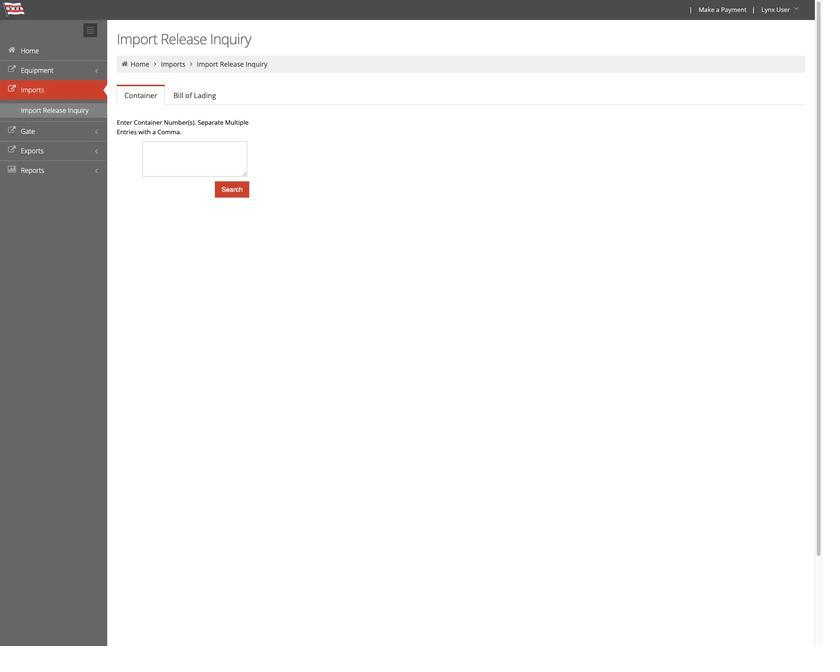Task type: describe. For each thing, give the bounding box(es) containing it.
lynx user link
[[757, 0, 804, 20]]

enter
[[117, 118, 132, 127]]

0 vertical spatial a
[[716, 5, 720, 14]]

1 horizontal spatial import release inquiry link
[[197, 60, 267, 69]]

bill
[[173, 91, 183, 100]]

external link image for gate
[[7, 127, 17, 134]]

1 vertical spatial import
[[197, 60, 218, 69]]

equipment
[[21, 66, 54, 75]]

number(s).
[[164, 118, 196, 127]]

0 vertical spatial release
[[161, 29, 207, 49]]

1 | from the left
[[689, 5, 693, 14]]

lading
[[194, 91, 216, 100]]

0 vertical spatial imports link
[[161, 60, 185, 69]]

comma.
[[157, 128, 182, 136]]

multiple
[[225, 118, 249, 127]]

release for rightmost import release inquiry link
[[220, 60, 244, 69]]

1 vertical spatial import release inquiry link
[[0, 103, 107, 118]]

make
[[699, 5, 715, 14]]

entries
[[117, 128, 137, 136]]

1 horizontal spatial home image
[[121, 61, 129, 67]]

1 horizontal spatial home
[[131, 60, 149, 69]]

release for bottommost import release inquiry link
[[43, 106, 66, 115]]

search
[[222, 186, 243, 193]]

gate link
[[0, 122, 107, 141]]

0 horizontal spatial home link
[[0, 41, 107, 61]]

a inside the enter container number(s).  separate multiple entries with a comma.
[[152, 128, 156, 136]]

user
[[777, 5, 790, 14]]

make a payment link
[[694, 0, 750, 20]]

bill of lading link
[[166, 86, 224, 105]]

external link image for exports
[[7, 147, 17, 153]]

reports link
[[0, 161, 107, 180]]

container inside the enter container number(s).  separate multiple entries with a comma.
[[134, 118, 162, 127]]

1 horizontal spatial imports
[[161, 60, 185, 69]]

container link
[[117, 86, 165, 105]]

1 vertical spatial imports link
[[0, 80, 107, 100]]

2 vertical spatial import
[[21, 106, 41, 115]]

lynx user
[[762, 5, 790, 14]]



Task type: locate. For each thing, give the bounding box(es) containing it.
imports right angle right image
[[161, 60, 185, 69]]

1 horizontal spatial home link
[[131, 60, 149, 69]]

gate
[[21, 127, 35, 136]]

home left angle right image
[[131, 60, 149, 69]]

0 horizontal spatial release
[[43, 106, 66, 115]]

0 horizontal spatial a
[[152, 128, 156, 136]]

|
[[689, 5, 693, 14], [752, 5, 755, 14]]

1 horizontal spatial release
[[161, 29, 207, 49]]

2 horizontal spatial release
[[220, 60, 244, 69]]

search button
[[215, 182, 249, 198]]

external link image
[[7, 86, 17, 92], [7, 147, 17, 153]]

0 horizontal spatial imports
[[21, 85, 44, 94]]

2 vertical spatial inquiry
[[68, 106, 89, 115]]

import release inquiry up angle right icon
[[117, 29, 251, 49]]

angle right image
[[151, 61, 159, 67]]

home
[[21, 46, 39, 55], [131, 60, 149, 69]]

1 vertical spatial container
[[134, 118, 162, 127]]

inquiry for bottommost import release inquiry link
[[68, 106, 89, 115]]

payment
[[721, 5, 747, 14]]

0 vertical spatial home image
[[7, 47, 17, 53]]

home link
[[0, 41, 107, 61], [131, 60, 149, 69]]

inquiry for rightmost import release inquiry link
[[246, 60, 267, 69]]

imports link right angle right image
[[161, 60, 185, 69]]

0 vertical spatial inquiry
[[210, 29, 251, 49]]

2 | from the left
[[752, 5, 755, 14]]

external link image left equipment
[[7, 66, 17, 73]]

external link image inside exports link
[[7, 147, 17, 153]]

angle right image
[[187, 61, 195, 67]]

0 vertical spatial import release inquiry
[[117, 29, 251, 49]]

0 vertical spatial import
[[117, 29, 157, 49]]

exports link
[[0, 141, 107, 161]]

of
[[185, 91, 192, 100]]

a right with
[[152, 128, 156, 136]]

1 horizontal spatial a
[[716, 5, 720, 14]]

home link left angle right image
[[131, 60, 149, 69]]

import release inquiry for bottommost import release inquiry link
[[21, 106, 89, 115]]

release up gate link
[[43, 106, 66, 115]]

import release inquiry link up gate link
[[0, 103, 107, 118]]

1 external link image from the top
[[7, 86, 17, 92]]

imports link
[[161, 60, 185, 69], [0, 80, 107, 100]]

import release inquiry up gate link
[[21, 106, 89, 115]]

import release inquiry
[[117, 29, 251, 49], [197, 60, 267, 69], [21, 106, 89, 115]]

0 vertical spatial home
[[21, 46, 39, 55]]

imports link down equipment
[[0, 80, 107, 100]]

inquiry
[[210, 29, 251, 49], [246, 60, 267, 69], [68, 106, 89, 115]]

exports
[[21, 146, 44, 155]]

enter container number(s).  separate multiple entries with a comma.
[[117, 118, 249, 136]]

None text field
[[143, 142, 247, 177]]

release
[[161, 29, 207, 49], [220, 60, 244, 69], [43, 106, 66, 115]]

0 horizontal spatial imports link
[[0, 80, 107, 100]]

0 vertical spatial container
[[124, 91, 157, 100]]

| left make
[[689, 5, 693, 14]]

bill of lading
[[173, 91, 216, 100]]

0 vertical spatial import release inquiry link
[[197, 60, 267, 69]]

1 vertical spatial imports
[[21, 85, 44, 94]]

1 horizontal spatial import
[[117, 29, 157, 49]]

1 vertical spatial external link image
[[7, 147, 17, 153]]

0 vertical spatial imports
[[161, 60, 185, 69]]

external link image inside gate link
[[7, 127, 17, 134]]

import up gate
[[21, 106, 41, 115]]

a
[[716, 5, 720, 14], [152, 128, 156, 136]]

0 horizontal spatial |
[[689, 5, 693, 14]]

equipment link
[[0, 61, 107, 80]]

with
[[138, 128, 151, 136]]

import release inquiry link
[[197, 60, 267, 69], [0, 103, 107, 118]]

1 vertical spatial release
[[220, 60, 244, 69]]

bar chart image
[[7, 166, 17, 173]]

import release inquiry inside import release inquiry link
[[21, 106, 89, 115]]

external link image left gate
[[7, 127, 17, 134]]

0 vertical spatial external link image
[[7, 86, 17, 92]]

import up angle right image
[[117, 29, 157, 49]]

external link image inside equipment 'link'
[[7, 66, 17, 73]]

0 horizontal spatial import release inquiry link
[[0, 103, 107, 118]]

import release inquiry for rightmost import release inquiry link
[[197, 60, 267, 69]]

home link up equipment
[[0, 41, 107, 61]]

external link image inside imports link
[[7, 86, 17, 92]]

home image up equipment 'link'
[[7, 47, 17, 53]]

2 vertical spatial import release inquiry
[[21, 106, 89, 115]]

external link image down equipment 'link'
[[7, 86, 17, 92]]

release right angle right icon
[[220, 60, 244, 69]]

external link image
[[7, 66, 17, 73], [7, 127, 17, 134]]

2 external link image from the top
[[7, 147, 17, 153]]

make a payment
[[699, 5, 747, 14]]

import release inquiry right angle right icon
[[197, 60, 267, 69]]

container up enter
[[124, 91, 157, 100]]

0 horizontal spatial home
[[21, 46, 39, 55]]

import right angle right icon
[[197, 60, 218, 69]]

2 horizontal spatial import
[[197, 60, 218, 69]]

external link image for equipment
[[7, 66, 17, 73]]

reports
[[21, 166, 44, 175]]

1 vertical spatial a
[[152, 128, 156, 136]]

separate
[[198, 118, 224, 127]]

1 external link image from the top
[[7, 66, 17, 73]]

1 horizontal spatial |
[[752, 5, 755, 14]]

0 horizontal spatial import
[[21, 106, 41, 115]]

1 vertical spatial inquiry
[[246, 60, 267, 69]]

lynx
[[762, 5, 775, 14]]

1 vertical spatial home image
[[121, 61, 129, 67]]

1 vertical spatial home
[[131, 60, 149, 69]]

1 horizontal spatial imports link
[[161, 60, 185, 69]]

external link image up bar chart image
[[7, 147, 17, 153]]

release up angle right icon
[[161, 29, 207, 49]]

container up with
[[134, 118, 162, 127]]

home up equipment
[[21, 46, 39, 55]]

angle down image
[[792, 5, 801, 12]]

1 vertical spatial external link image
[[7, 127, 17, 134]]

a right make
[[716, 5, 720, 14]]

2 vertical spatial release
[[43, 106, 66, 115]]

external link image for imports
[[7, 86, 17, 92]]

container
[[124, 91, 157, 100], [134, 118, 162, 127]]

imports
[[161, 60, 185, 69], [21, 85, 44, 94]]

1 vertical spatial import release inquiry
[[197, 60, 267, 69]]

| left lynx at the top right
[[752, 5, 755, 14]]

imports down equipment
[[21, 85, 44, 94]]

home image left angle right image
[[121, 61, 129, 67]]

0 horizontal spatial home image
[[7, 47, 17, 53]]

0 vertical spatial external link image
[[7, 66, 17, 73]]

import
[[117, 29, 157, 49], [197, 60, 218, 69], [21, 106, 41, 115]]

2 external link image from the top
[[7, 127, 17, 134]]

home image
[[7, 47, 17, 53], [121, 61, 129, 67]]

import release inquiry link right angle right icon
[[197, 60, 267, 69]]



Task type: vqa. For each thing, say whether or not it's contained in the screenshot.
the bottom Import Release Inquiry "link"
yes



